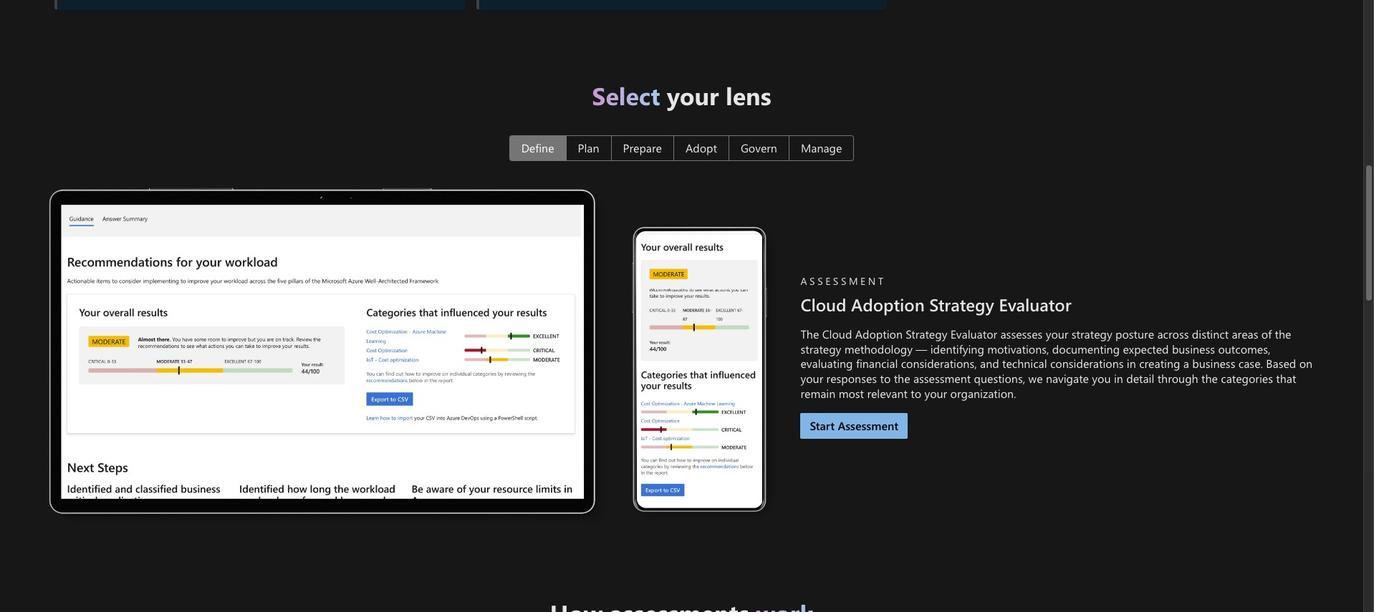Task type: vqa. For each thing, say whether or not it's contained in the screenshot.
unique
no



Task type: locate. For each thing, give the bounding box(es) containing it.
your left responses
[[801, 371, 824, 386]]

adoption inside assessment cloud adoption strategy evaluator
[[851, 293, 925, 316]]

to right relevant
[[911, 386, 922, 401]]

1 vertical spatial adoption
[[855, 327, 903, 342]]

cloud
[[801, 293, 847, 316], [822, 327, 852, 342]]

identifying
[[931, 342, 985, 357]]

tab list
[[509, 136, 854, 162]]

adopt button
[[674, 136, 729, 162]]

the right of
[[1275, 327, 1292, 342]]

detail
[[1127, 371, 1155, 386]]

0 vertical spatial adoption
[[851, 293, 925, 316]]

evaluator for assessment cloud adoption strategy evaluator
[[999, 293, 1072, 316]]

strategy
[[1072, 327, 1113, 342], [801, 342, 842, 357]]

1 vertical spatial evaluator
[[951, 327, 998, 342]]

considerations,
[[901, 356, 977, 371]]

financial
[[856, 356, 898, 371]]

your down considerations,
[[925, 386, 947, 401]]

adoption up methodology
[[851, 293, 925, 316]]

0 vertical spatial evaluator
[[999, 293, 1072, 316]]

evaluator inside assessment cloud adoption strategy evaluator
[[999, 293, 1072, 316]]

methodology
[[845, 342, 913, 357]]

assessment down 'identifying'
[[914, 371, 971, 386]]

in left creating
[[1127, 356, 1136, 371]]

assessment inside the cloud adoption strategy evaluator assesses your strategy posture across distinct areas of the strategy methodology — identifying motivations, documenting expected business outcomes, evaluating financial considerations, and technical considerations in creating a business case. based on your responses to the assessment questions, we navigate you in detail through the categories that remain most relevant to your organization.
[[914, 371, 971, 386]]

evaluator up "and"
[[951, 327, 998, 342]]

cloud up the
[[801, 293, 847, 316]]

the
[[1275, 327, 1292, 342], [894, 371, 910, 386], [1202, 371, 1218, 386]]

strategy up responses
[[801, 342, 842, 357]]

in right you
[[1114, 371, 1124, 386]]

responses
[[827, 371, 877, 386]]

technical
[[1003, 356, 1047, 371]]

0 vertical spatial cloud
[[801, 293, 847, 316]]

adoption
[[851, 293, 925, 316], [855, 327, 903, 342]]

1 horizontal spatial assessment
[[914, 371, 971, 386]]

your
[[667, 78, 719, 111], [1046, 327, 1069, 342], [801, 371, 824, 386], [925, 386, 947, 401]]

creating
[[1140, 356, 1181, 371]]

adoption inside the cloud adoption strategy evaluator assesses your strategy posture across distinct areas of the strategy methodology — identifying motivations, documenting expected business outcomes, evaluating financial considerations, and technical considerations in creating a business case. based on your responses to the assessment questions, we navigate you in detail through the categories that remain most relevant to your organization.
[[855, 327, 903, 342]]

1 vertical spatial cloud
[[822, 327, 852, 342]]

strategy up 'identifying'
[[930, 293, 994, 316]]

start assessment
[[810, 418, 899, 433]]

areas
[[1232, 327, 1259, 342]]

0 vertical spatial strategy
[[930, 293, 994, 316]]

manage button
[[789, 136, 854, 162]]

1 horizontal spatial strategy
[[1072, 327, 1113, 342]]

to down methodology
[[880, 371, 891, 386]]

relevant
[[867, 386, 908, 401]]

the right a
[[1202, 371, 1218, 386]]

select your lens
[[592, 78, 772, 111]]

organization.
[[951, 386, 1017, 401]]

manage
[[801, 141, 842, 156]]

and
[[980, 356, 999, 371]]

1 vertical spatial assessment
[[914, 371, 971, 386]]

plan button
[[566, 136, 612, 162]]

assessment
[[801, 275, 886, 288], [914, 371, 971, 386]]

of
[[1262, 327, 1272, 342]]

evaluator inside the cloud adoption strategy evaluator assesses your strategy posture across distinct areas of the strategy methodology — identifying motivations, documenting expected business outcomes, evaluating financial considerations, and technical considerations in creating a business case. based on your responses to the assessment questions, we navigate you in detail through the categories that remain most relevant to your organization.
[[951, 327, 998, 342]]

cloud inside assessment cloud adoption strategy evaluator
[[801, 293, 847, 316]]

0 vertical spatial assessment
[[801, 275, 886, 288]]

cloud for assessment cloud adoption strategy evaluator
[[801, 293, 847, 316]]

you
[[1092, 371, 1111, 386]]

cloud for the cloud adoption strategy evaluator assesses your strategy posture across distinct areas of the strategy methodology — identifying motivations, documenting expected business outcomes, evaluating financial considerations, and technical considerations in creating a business case. based on your responses to the assessment questions, we navigate you in detail through the categories that remain most relevant to your organization.
[[822, 327, 852, 342]]

assessment up the
[[801, 275, 886, 288]]

the cloud adoption strategy evaluator assesses your strategy posture across distinct areas of the strategy methodology — identifying motivations, documenting expected business outcomes, evaluating financial considerations, and technical considerations in creating a business case. based on your responses to the assessment questions, we navigate you in detail through the categories that remain most relevant to your organization.
[[801, 327, 1313, 401]]

tab list containing define
[[509, 136, 854, 162]]

considerations
[[1051, 356, 1124, 371]]

strategy up "considerations"
[[1072, 327, 1113, 342]]

strategy inside the cloud adoption strategy evaluator assesses your strategy posture across distinct areas of the strategy methodology — identifying motivations, documenting expected business outcomes, evaluating financial considerations, and technical considerations in creating a business case. based on your responses to the assessment questions, we navigate you in detail through the categories that remain most relevant to your organization.
[[906, 327, 948, 342]]

strategy up considerations,
[[906, 327, 948, 342]]

1 horizontal spatial in
[[1127, 356, 1136, 371]]

1 vertical spatial strategy
[[906, 327, 948, 342]]

we
[[1029, 371, 1043, 386]]

the
[[801, 327, 819, 342]]

distinct
[[1192, 327, 1229, 342]]

1 horizontal spatial evaluator
[[999, 293, 1072, 316]]

cloud inside the cloud adoption strategy evaluator assesses your strategy posture across distinct areas of the strategy methodology — identifying motivations, documenting expected business outcomes, evaluating financial considerations, and technical considerations in creating a business case. based on your responses to the assessment questions, we navigate you in detail through the categories that remain most relevant to your organization.
[[822, 327, 852, 342]]

strategy
[[930, 293, 994, 316], [906, 327, 948, 342]]

adoption for assessment cloud adoption strategy evaluator
[[851, 293, 925, 316]]

strategy inside assessment cloud adoption strategy evaluator
[[930, 293, 994, 316]]

to
[[880, 371, 891, 386], [911, 386, 922, 401]]

0 horizontal spatial assessment
[[801, 275, 886, 288]]

1 horizontal spatial to
[[911, 386, 922, 401]]

cloud right the
[[822, 327, 852, 342]]

categories
[[1221, 371, 1273, 386]]

in
[[1127, 356, 1136, 371], [1114, 371, 1124, 386]]

evaluator
[[999, 293, 1072, 316], [951, 327, 998, 342]]

assessment
[[838, 418, 899, 433]]

business
[[1172, 342, 1215, 357], [1193, 356, 1236, 371]]

adopt
[[686, 141, 717, 156]]

on
[[1300, 356, 1313, 371]]

a
[[1184, 356, 1190, 371]]

the down methodology
[[894, 371, 910, 386]]

—
[[916, 342, 928, 357]]

evaluator up the assesses
[[999, 293, 1072, 316]]

adoption up the financial
[[855, 327, 903, 342]]

strategy for the cloud adoption strategy evaluator assesses your strategy posture across distinct areas of the strategy methodology — identifying motivations, documenting expected business outcomes, evaluating financial considerations, and technical considerations in creating a business case. based on your responses to the assessment questions, we navigate you in detail through the categories that remain most relevant to your organization.
[[906, 327, 948, 342]]

0 horizontal spatial evaluator
[[951, 327, 998, 342]]

lens
[[726, 78, 772, 111]]

most
[[839, 386, 864, 401]]



Task type: describe. For each thing, give the bounding box(es) containing it.
0 horizontal spatial strategy
[[801, 342, 842, 357]]

questions,
[[974, 371, 1026, 386]]

documenting
[[1053, 342, 1120, 357]]

start
[[810, 418, 835, 433]]

that
[[1277, 371, 1297, 386]]

1 horizontal spatial the
[[1202, 371, 1218, 386]]

2 horizontal spatial the
[[1275, 327, 1292, 342]]

motivations,
[[988, 342, 1049, 357]]

case.
[[1239, 356, 1263, 371]]

assessment cloud adoption strategy evaluator
[[801, 275, 1072, 316]]

strategy for assessment cloud adoption strategy evaluator
[[930, 293, 994, 316]]

business up through
[[1172, 342, 1215, 357]]

navigate
[[1046, 371, 1089, 386]]

across
[[1158, 327, 1189, 342]]

define
[[521, 141, 554, 156]]

outcomes,
[[1219, 342, 1271, 357]]

select
[[592, 78, 660, 111]]

govern
[[741, 141, 777, 156]]

through
[[1158, 371, 1199, 386]]

start assessment link
[[801, 413, 908, 439]]

adoption for the cloud adoption strategy evaluator assesses your strategy posture across distinct areas of the strategy methodology — identifying motivations, documenting expected business outcomes, evaluating financial considerations, and technical considerations in creating a business case. based on your responses to the assessment questions, we navigate you in detail through the categories that remain most relevant to your organization.
[[855, 327, 903, 342]]

0 horizontal spatial the
[[894, 371, 910, 386]]

0 horizontal spatial in
[[1114, 371, 1124, 386]]

0 horizontal spatial to
[[880, 371, 891, 386]]

business right a
[[1193, 356, 1236, 371]]

cloud adoption strategy evaluator tab panel
[[37, 166, 1327, 537]]

your up adopt
[[667, 78, 719, 111]]

expected
[[1123, 342, 1169, 357]]

prepare button
[[611, 136, 674, 162]]

plan
[[578, 141, 599, 156]]

evaluating
[[801, 356, 853, 371]]

based
[[1267, 356, 1297, 371]]

evaluator for the cloud adoption strategy evaluator assesses your strategy posture across distinct areas of the strategy methodology — identifying motivations, documenting expected business outcomes, evaluating financial considerations, and technical considerations in creating a business case. based on your responses to the assessment questions, we navigate you in detail through the categories that remain most relevant to your organization.
[[951, 327, 998, 342]]

assessment inside assessment cloud adoption strategy evaluator
[[801, 275, 886, 288]]

define button
[[509, 136, 566, 162]]

govern button
[[729, 136, 790, 162]]

your right the assesses
[[1046, 327, 1069, 342]]

remain
[[801, 386, 836, 401]]

prepare
[[623, 141, 662, 156]]

posture
[[1116, 327, 1154, 342]]

assesses
[[1001, 327, 1043, 342]]



